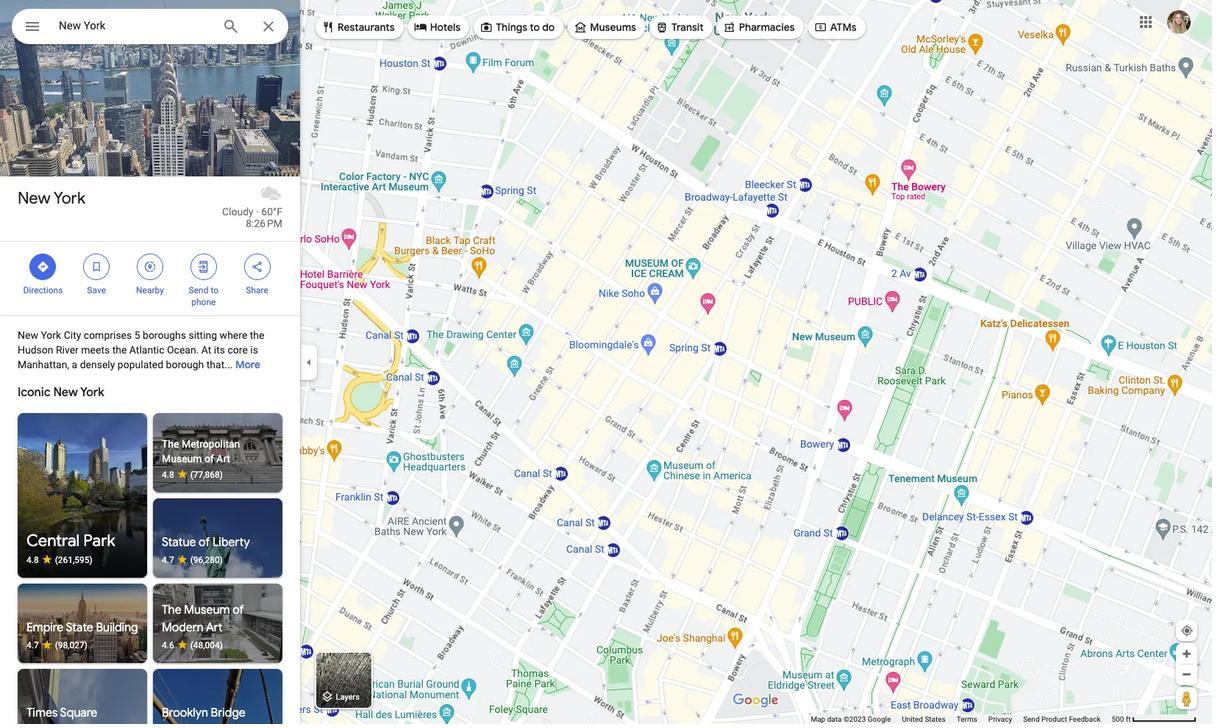Task type: describe. For each thing, give the bounding box(es) containing it.
4.8 stars 261,595 reviews image
[[26, 555, 138, 567]]

send to phone
[[189, 286, 219, 308]]

zoom in image
[[1182, 649, 1193, 660]]

iconic
[[18, 386, 51, 400]]


[[814, 19, 828, 35]]

(77,868)
[[190, 470, 223, 481]]

that...
[[207, 359, 233, 371]]

1 horizontal spatial the
[[250, 330, 265, 341]]

times
[[26, 706, 58, 721]]

(261,595)
[[55, 556, 93, 566]]

museum inside the museum of modern art
[[184, 603, 230, 618]]

new york weather image
[[259, 182, 283, 206]]

core
[[228, 344, 248, 356]]

statue of liberty
[[162, 536, 250, 550]]

brooklyn bridge
[[162, 706, 246, 721]]

(48,004)
[[190, 641, 223, 651]]

4.7 stars 98,027 reviews image
[[26, 640, 138, 652]]

bridge
[[211, 706, 246, 721]]

modern
[[162, 621, 204, 636]]

cloudy · 60°f 8:26 pm
[[222, 206, 283, 230]]

city
[[64, 330, 81, 341]]


[[197, 259, 210, 275]]

the museum of modern art
[[162, 603, 244, 636]]

google
[[868, 716, 891, 724]]

actions for new york region
[[0, 242, 300, 316]]

hudson
[[18, 344, 53, 356]]

museums
[[590, 21, 636, 34]]

boroughs
[[143, 330, 186, 341]]

product
[[1042, 716, 1068, 724]]

nearby
[[136, 286, 164, 296]]

New York field
[[12, 9, 288, 44]]

4.8 stars 77,868 reviews image
[[162, 469, 274, 481]]


[[143, 259, 157, 275]]

500 ft button
[[1112, 716, 1197, 724]]

©2023
[[844, 716, 866, 724]]

empire state building
[[26, 621, 138, 636]]

art for modern
[[206, 621, 223, 636]]

where
[[220, 330, 247, 341]]

new for new york
[[18, 188, 51, 209]]

york for new york city comprises 5 boroughs sitting where the hudson river meets the atlantic ocean. at its core is manhattan, a densely populated borough that...
[[41, 330, 61, 341]]

terms
[[957, 716, 978, 724]]


[[322, 19, 335, 35]]

send product feedback
[[1024, 716, 1101, 724]]

main content containing new york
[[0, 0, 300, 725]]

of inside the metropolitan museum of art
[[205, 453, 214, 465]]

 restaurants
[[322, 19, 395, 35]]

layers
[[336, 693, 360, 703]]

·
[[256, 206, 259, 218]]

4.7 for empire
[[26, 641, 39, 651]]

a
[[72, 359, 77, 371]]

2 vertical spatial york
[[80, 386, 104, 400]]

at
[[201, 344, 211, 356]]

more button
[[236, 347, 261, 383]]

zoom out image
[[1182, 670, 1193, 681]]

united states button
[[902, 715, 946, 725]]

states
[[925, 716, 946, 724]]

times square button
[[18, 670, 147, 725]]

privacy button
[[989, 715, 1013, 725]]


[[723, 19, 736, 35]]

 atms
[[814, 19, 857, 35]]

 transit
[[656, 19, 704, 35]]

8:26 pm
[[246, 218, 283, 230]]

densely
[[80, 359, 115, 371]]

 pharmacies
[[723, 19, 795, 35]]

museum inside the metropolitan museum of art
[[162, 453, 202, 465]]

(98,027)
[[55, 641, 88, 651]]

to inside send to phone
[[211, 286, 219, 296]]

4.7 stars 96,280 reviews image
[[162, 555, 274, 567]]

send for send product feedback
[[1024, 716, 1040, 724]]

atms
[[831, 21, 857, 34]]

the metropolitan museum of art
[[162, 439, 240, 465]]

brooklyn bridge button
[[153, 670, 283, 725]]

restaurants
[[338, 21, 395, 34]]

none field inside new york field
[[59, 17, 210, 35]]

4.8 for the metropolitan museum of art
[[162, 470, 174, 481]]

comprises
[[84, 330, 132, 341]]

meets
[[81, 344, 110, 356]]



Task type: locate. For each thing, give the bounding box(es) containing it.
art up 4.8 stars 77,868 reviews image
[[217, 453, 230, 465]]

4.7 down statue
[[162, 556, 174, 566]]

art inside the metropolitan museum of art
[[217, 453, 230, 465]]

0 vertical spatial art
[[217, 453, 230, 465]]

0 vertical spatial the
[[162, 439, 179, 450]]

footer containing map data ©2023 google
[[811, 715, 1112, 725]]

art inside the museum of modern art
[[206, 621, 223, 636]]

4.7 down 'empire'
[[26, 641, 39, 651]]

500 ft
[[1112, 716, 1131, 724]]

1 horizontal spatial 4.8
[[162, 470, 174, 481]]

1 vertical spatial the
[[162, 603, 181, 618]]

google maps element
[[0, 0, 1213, 725]]

1 horizontal spatial send
[[1024, 716, 1040, 724]]


[[656, 19, 669, 35]]

send product feedback button
[[1024, 715, 1101, 725]]

manhattan,
[[18, 359, 69, 371]]

0 horizontal spatial to
[[211, 286, 219, 296]]


[[414, 19, 427, 35]]

share
[[246, 286, 268, 296]]

populated
[[118, 359, 163, 371]]

0 vertical spatial museum
[[162, 453, 202, 465]]

to
[[530, 21, 540, 34], [211, 286, 219, 296]]

atlantic
[[129, 344, 164, 356]]

of down "metropolitan"
[[205, 453, 214, 465]]

collapse side panel image
[[301, 354, 317, 371]]

 search field
[[12, 9, 288, 47]]

2 the from the top
[[162, 603, 181, 618]]

send inside send to phone
[[189, 286, 209, 296]]

of up the (96,280)
[[199, 536, 210, 550]]

0 vertical spatial 4.7
[[162, 556, 174, 566]]

footer
[[811, 715, 1112, 725]]

show street view coverage image
[[1177, 688, 1198, 710]]

1 horizontal spatial to
[[530, 21, 540, 34]]

new for new york city comprises 5 boroughs sitting where the hudson river meets the atlantic ocean. at its core is manhattan, a densely populated borough that...
[[18, 330, 38, 341]]

4.6
[[162, 641, 174, 651]]

0 horizontal spatial 4.8
[[26, 556, 39, 566]]

4.7
[[162, 556, 174, 566], [26, 641, 39, 651]]

500
[[1112, 716, 1125, 724]]

2 vertical spatial new
[[53, 386, 78, 400]]

of
[[205, 453, 214, 465], [199, 536, 210, 550], [233, 603, 244, 618]]

to inside  things to do
[[530, 21, 540, 34]]


[[574, 19, 587, 35]]

0 vertical spatial york
[[54, 188, 85, 209]]

0 vertical spatial to
[[530, 21, 540, 34]]

brooklyn
[[162, 706, 208, 721]]

(96,280)
[[190, 556, 223, 566]]

more
[[236, 358, 261, 372]]

0 horizontal spatial the
[[112, 344, 127, 356]]

new york
[[18, 188, 85, 209]]

4.6 stars 48,004 reviews image
[[162, 640, 274, 652]]

1 vertical spatial art
[[206, 621, 223, 636]]

new inside new york city comprises 5 boroughs sitting where the hudson river meets the atlantic ocean. at its core is manhattan, a densely populated borough that...
[[18, 330, 38, 341]]

art up 4.6 stars 48,004 reviews image on the left bottom of page
[[206, 621, 223, 636]]

of up 4.6 stars 48,004 reviews image on the left bottom of page
[[233, 603, 244, 618]]

send inside button
[[1024, 716, 1040, 724]]

transit
[[672, 21, 704, 34]]

 button
[[12, 9, 53, 47]]

5
[[134, 330, 140, 341]]

0 vertical spatial of
[[205, 453, 214, 465]]

2 vertical spatial of
[[233, 603, 244, 618]]

 things to do
[[480, 19, 555, 35]]

4.7 for statue
[[162, 556, 174, 566]]

feedback
[[1070, 716, 1101, 724]]

save
[[87, 286, 106, 296]]

terms button
[[957, 715, 978, 725]]

united states
[[902, 716, 946, 724]]

0 horizontal spatial 4.7
[[26, 641, 39, 651]]

the up the modern
[[162, 603, 181, 618]]

square
[[60, 706, 97, 721]]

the inside the museum of modern art
[[162, 603, 181, 618]]


[[251, 259, 264, 275]]

museum up (77,868) on the bottom of the page
[[162, 453, 202, 465]]

the up is
[[250, 330, 265, 341]]

the down comprises
[[112, 344, 127, 356]]

1 vertical spatial new
[[18, 330, 38, 341]]

the for the museum of modern art
[[162, 603, 181, 618]]

map data ©2023 google
[[811, 716, 891, 724]]

0 horizontal spatial send
[[189, 286, 209, 296]]

data
[[828, 716, 842, 724]]


[[90, 259, 103, 275]]

google account: michelle dermenjian  
(michelle.dermenjian@adept.ai) image
[[1168, 10, 1191, 34]]

1 vertical spatial 4.7
[[26, 641, 39, 651]]

0 vertical spatial 4.8
[[162, 470, 174, 481]]

building
[[96, 621, 138, 636]]

1 vertical spatial to
[[211, 286, 219, 296]]

1 vertical spatial the
[[112, 344, 127, 356]]

1 vertical spatial museum
[[184, 603, 230, 618]]

art
[[217, 453, 230, 465], [206, 621, 223, 636]]

directions
[[23, 286, 63, 296]]

state
[[66, 621, 93, 636]]

york inside new york city comprises 5 boroughs sitting where the hudson river meets the atlantic ocean. at its core is manhattan, a densely populated borough that...
[[41, 330, 61, 341]]

ft
[[1126, 716, 1131, 724]]

main content
[[0, 0, 300, 725]]

1 the from the top
[[162, 439, 179, 450]]

empire
[[26, 621, 64, 636]]

the for the metropolitan museum of art
[[162, 439, 179, 450]]

1 vertical spatial york
[[41, 330, 61, 341]]

borough
[[166, 359, 204, 371]]

the left "metropolitan"
[[162, 439, 179, 450]]


[[36, 259, 50, 275]]

art for of
[[217, 453, 230, 465]]

send left the 'product'
[[1024, 716, 1040, 724]]

1 vertical spatial send
[[1024, 716, 1040, 724]]

of inside the museum of modern art
[[233, 603, 244, 618]]

liberty
[[213, 536, 250, 550]]

cloudy
[[222, 206, 254, 218]]

 hotels
[[414, 19, 461, 35]]

footer inside google maps element
[[811, 715, 1112, 725]]

1 vertical spatial of
[[199, 536, 210, 550]]

0 vertical spatial the
[[250, 330, 265, 341]]


[[480, 19, 493, 35]]

metropolitan
[[182, 439, 240, 450]]

1 horizontal spatial 4.7
[[162, 556, 174, 566]]

show your location image
[[1181, 625, 1194, 638]]

iconic new york
[[18, 386, 104, 400]]

0 vertical spatial send
[[189, 286, 209, 296]]

central
[[26, 531, 80, 552]]

4.8 for central park
[[26, 556, 39, 566]]

park
[[83, 531, 115, 552]]

4.8 down central
[[26, 556, 39, 566]]

statue
[[162, 536, 196, 550]]

to left do
[[530, 21, 540, 34]]

phone
[[191, 297, 216, 308]]

the
[[250, 330, 265, 341], [112, 344, 127, 356]]

is
[[250, 344, 258, 356]]

privacy
[[989, 716, 1013, 724]]

river
[[56, 344, 79, 356]]

send up phone
[[189, 286, 209, 296]]

do
[[543, 21, 555, 34]]

its
[[214, 344, 225, 356]]

united
[[902, 716, 923, 724]]

the inside the metropolitan museum of art
[[162, 439, 179, 450]]

send
[[189, 286, 209, 296], [1024, 716, 1040, 724]]

60°f
[[261, 206, 283, 218]]

send for send to phone
[[189, 286, 209, 296]]

pharmacies
[[739, 21, 795, 34]]

None field
[[59, 17, 210, 35]]

1 vertical spatial 4.8
[[26, 556, 39, 566]]

new
[[18, 188, 51, 209], [18, 330, 38, 341], [53, 386, 78, 400]]

museum up the modern
[[184, 603, 230, 618]]

york for new york
[[54, 188, 85, 209]]

sitting
[[189, 330, 217, 341]]


[[24, 16, 41, 37]]

map
[[811, 716, 826, 724]]

times square
[[26, 706, 97, 721]]

to up phone
[[211, 286, 219, 296]]

hotels
[[430, 21, 461, 34]]

new down a
[[53, 386, 78, 400]]

 museums
[[574, 19, 636, 35]]

new up hudson
[[18, 330, 38, 341]]

4.8 left (77,868) on the bottom of the page
[[162, 470, 174, 481]]

new up 
[[18, 188, 51, 209]]

things
[[496, 21, 528, 34]]

0 vertical spatial new
[[18, 188, 51, 209]]



Task type: vqa. For each thing, say whether or not it's contained in the screenshot.


